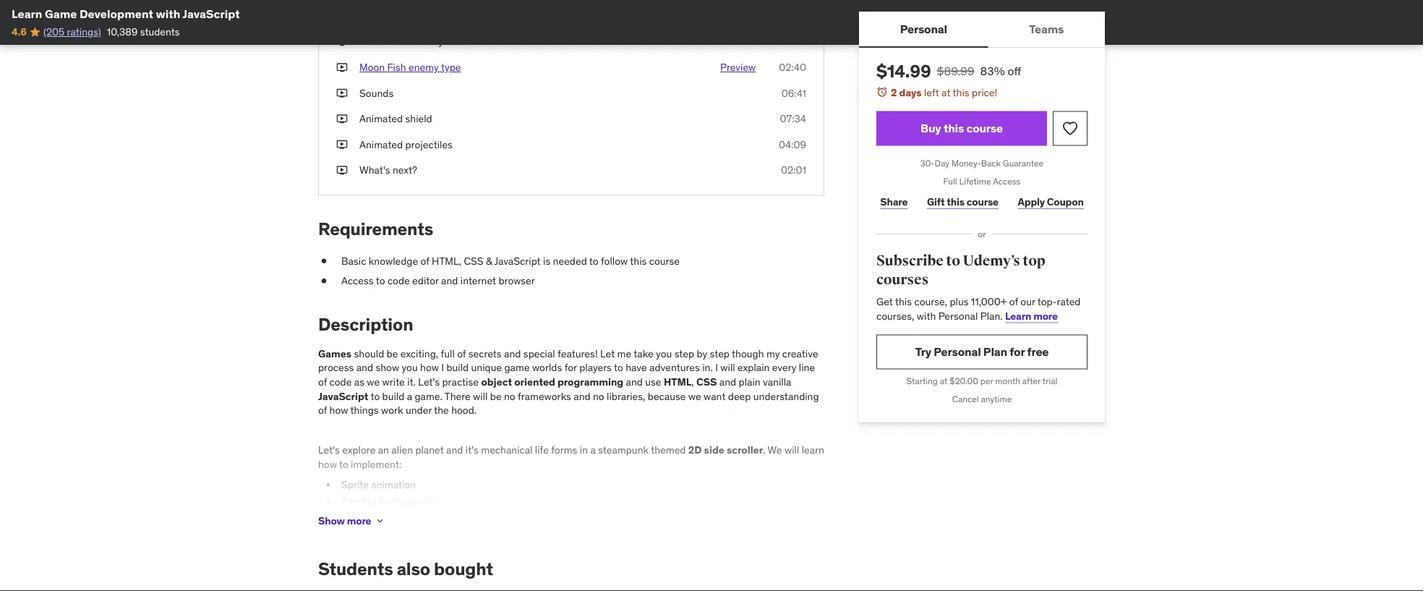 Task type: locate. For each thing, give the bounding box(es) containing it.
build
[[382, 389, 405, 402]]

and
[[441, 274, 458, 287], [504, 347, 521, 360], [356, 361, 373, 374], [626, 375, 643, 388], [720, 375, 737, 388], [574, 389, 591, 402], [446, 444, 463, 457]]

will right we on the right
[[785, 444, 800, 457]]

how inside . we will learn how to implement:
[[318, 458, 337, 471]]

0 horizontal spatial you
[[402, 361, 418, 374]]

code
[[388, 274, 410, 287], [330, 375, 352, 388]]

1 vertical spatial we
[[689, 389, 701, 402]]

to down explore
[[339, 458, 348, 471]]

how left things
[[330, 404, 348, 417]]

how down the exciting,
[[420, 361, 439, 374]]

follow
[[601, 254, 628, 267]]

my
[[767, 347, 780, 360]]

basic
[[341, 254, 366, 267]]

a
[[407, 389, 412, 402], [591, 444, 596, 457]]

0 horizontal spatial we
[[367, 375, 380, 388]]

10,389 students
[[107, 25, 180, 38]]

animated for animated shield
[[360, 112, 403, 125]]

1 horizontal spatial a
[[591, 444, 596, 457]]

price!
[[972, 86, 998, 99]]

sprite
[[341, 478, 369, 491]]

1 vertical spatial learn
[[1006, 309, 1032, 322]]

i will
[[716, 361, 735, 374]]

1 horizontal spatial you
[[656, 347, 672, 360]]

this inside the buy this course button
[[944, 121, 964, 136]]

1 vertical spatial will
[[785, 444, 800, 457]]

2 vertical spatial course
[[649, 254, 680, 267]]

with
[[156, 6, 180, 21], [917, 309, 936, 322]]

this right "gift"
[[947, 195, 965, 208]]

alien
[[392, 444, 413, 457]]

days
[[900, 86, 922, 99]]

worlds
[[532, 361, 562, 374]]

with down 'course,'
[[917, 309, 936, 322]]

for left free
[[1010, 344, 1025, 359]]

0 vertical spatial enemy
[[413, 35, 443, 48]]

xsmall image left the moon
[[336, 60, 348, 74]]

learn more
[[1006, 309, 1058, 322]]

0 vertical spatial personal
[[900, 21, 948, 36]]

0 vertical spatial how
[[420, 361, 439, 374]]

1 horizontal spatial learn
[[1006, 309, 1032, 322]]

parallax
[[341, 495, 377, 508]]

no down programming
[[593, 389, 605, 402]]

plus
[[950, 295, 969, 308]]

personal
[[900, 21, 948, 36], [939, 309, 978, 322], [934, 344, 981, 359]]

0 vertical spatial let's
[[418, 375, 440, 388]]

students
[[140, 25, 180, 38]]

0 vertical spatial course
[[967, 121, 1003, 136]]

at inside 'starting at $20.00 per month after trial cancel anytime'
[[940, 375, 948, 387]]

cancel
[[953, 393, 979, 405]]

css left & on the left
[[464, 254, 484, 267]]

enemy left class
[[413, 35, 443, 48]]

moon fish enemy type
[[360, 61, 461, 74]]

this inside the get this course, plus 11,000+ of our top-rated courses, with personal plan.
[[896, 295, 912, 308]]

1 animated from the top
[[360, 112, 403, 125]]

frameworks
[[518, 389, 571, 402]]

teams button
[[989, 12, 1105, 46]]

this up courses,
[[896, 295, 912, 308]]

1 horizontal spatial for
[[1010, 344, 1025, 359]]

0 vertical spatial you
[[656, 347, 672, 360]]

access down basic
[[341, 274, 374, 287]]

personal up the "$14.99"
[[900, 21, 948, 36]]

we
[[768, 444, 782, 457]]

0 vertical spatial will
[[473, 389, 488, 402]]

1 vertical spatial for
[[565, 361, 577, 374]]

1 vertical spatial personal
[[939, 309, 978, 322]]

development
[[80, 6, 153, 21]]

course right follow
[[649, 254, 680, 267]]

planet
[[416, 444, 444, 457]]

we inside should be exciting, full of secrets and special features! let me take you step by step though my creative process and show you how i build unique game worlds for players to have adventures in. i will explain every line of code as we write it. let's practise
[[367, 375, 380, 388]]

the
[[434, 404, 449, 417]]

0 vertical spatial learn
[[12, 6, 42, 21]]

11,000+
[[971, 295, 1007, 308]]

1 vertical spatial javascript
[[495, 254, 541, 267]]

more down top-
[[1034, 309, 1058, 322]]

xsmall image left bulb
[[336, 35, 348, 49]]

we down ,
[[689, 389, 701, 402]]

learn up 4.6
[[12, 6, 42, 21]]

1 vertical spatial course
[[967, 195, 999, 208]]

access down back
[[993, 176, 1021, 187]]

no down object
[[504, 389, 516, 402]]

xsmall image for preview
[[336, 60, 348, 74]]

gift
[[927, 195, 945, 208]]

course for buy this course
[[967, 121, 1003, 136]]

1 horizontal spatial more
[[1034, 309, 1058, 322]]

this for buy
[[944, 121, 964, 136]]

hood.
[[452, 404, 477, 417]]

this inside the gift this course link
[[947, 195, 965, 208]]

0 horizontal spatial a
[[407, 389, 412, 402]]

1 vertical spatial css
[[697, 375, 717, 388]]

0 horizontal spatial learn
[[12, 6, 42, 21]]

learn
[[802, 444, 825, 457]]

0 horizontal spatial be
[[387, 347, 398, 360]]

tab list
[[859, 12, 1105, 48]]

how inside should be exciting, full of secrets and special features! let me take you step by step though my creative process and show you how i build unique game worlds for players to have adventures in. i will explain every line of code as we write it. let's practise
[[420, 361, 439, 374]]

0 vertical spatial a
[[407, 389, 412, 402]]

there
[[445, 389, 471, 402]]

to left udemy's
[[946, 252, 961, 270]]

1 xsmall image from the top
[[336, 35, 348, 49]]

enemy inside moon fish enemy type button
[[409, 61, 439, 74]]

for inside should be exciting, full of secrets and special features! let me take you step by step though my creative process and show you how i build unique game worlds for players to have adventures in. i will explain every line of code as we write it. let's practise
[[565, 361, 577, 374]]

css right ,
[[697, 375, 717, 388]]

1 horizontal spatial step
[[710, 347, 730, 360]]

code down process
[[330, 375, 352, 388]]

this right follow
[[630, 254, 647, 267]]

,
[[692, 375, 694, 388]]

this
[[953, 86, 970, 99], [944, 121, 964, 136], [947, 195, 965, 208], [630, 254, 647, 267], [896, 295, 912, 308]]

a down it.
[[407, 389, 412, 402]]

personal up $20.00 at the bottom right of the page
[[934, 344, 981, 359]]

or
[[978, 228, 986, 240]]

course,
[[915, 295, 948, 308]]

1 horizontal spatial no
[[593, 389, 605, 402]]

0 horizontal spatial javascript
[[183, 6, 240, 21]]

step up adventures
[[675, 347, 694, 360]]

knowledge
[[369, 254, 418, 267]]

1 horizontal spatial access
[[993, 176, 1021, 187]]

of left our
[[1010, 295, 1019, 308]]

. we will learn how to implement:
[[318, 444, 825, 471]]

0 horizontal spatial no
[[504, 389, 516, 402]]

to inside to build a game. there will be no frameworks and no libraries, because we want deep understanding of how things work under the hood.
[[371, 389, 380, 402]]

course down lifetime
[[967, 195, 999, 208]]

to up things
[[371, 389, 380, 402]]

take
[[634, 347, 654, 360]]

to down me
[[614, 361, 623, 374]]

1 vertical spatial with
[[917, 309, 936, 322]]

let's left explore
[[318, 444, 340, 457]]

0 horizontal spatial css
[[464, 254, 484, 267]]

of left things
[[318, 404, 327, 417]]

access
[[993, 176, 1021, 187], [341, 274, 374, 287]]

0 vertical spatial animated
[[360, 112, 403, 125]]

at left $20.00 at the bottom right of the page
[[940, 375, 948, 387]]

0 horizontal spatial let's
[[318, 444, 340, 457]]

1 vertical spatial at
[[940, 375, 948, 387]]

0 horizontal spatial step
[[675, 347, 694, 360]]

1 horizontal spatial with
[[917, 309, 936, 322]]

1 vertical spatial animated
[[360, 138, 403, 151]]

more inside button
[[347, 514, 371, 527]]

needed
[[553, 254, 587, 267]]

1 vertical spatial xsmall image
[[336, 60, 348, 74]]

will down object
[[473, 389, 488, 402]]

1 horizontal spatial javascript
[[318, 389, 368, 402]]

more for show more
[[347, 514, 371, 527]]

players
[[580, 361, 612, 374]]

0 vertical spatial more
[[1034, 309, 1058, 322]]

0 horizontal spatial will
[[473, 389, 488, 402]]

this right buy
[[944, 121, 964, 136]]

1 horizontal spatial we
[[689, 389, 701, 402]]

course up back
[[967, 121, 1003, 136]]

understanding
[[754, 389, 819, 402]]

for down features!
[[565, 361, 577, 374]]

personal inside button
[[900, 21, 948, 36]]

1 horizontal spatial code
[[388, 274, 410, 287]]

04:09
[[779, 138, 807, 151]]

xsmall image
[[336, 86, 348, 100], [336, 112, 348, 126], [336, 138, 348, 152], [336, 163, 348, 177], [318, 254, 330, 268], [318, 274, 330, 288], [374, 515, 386, 527]]

0 vertical spatial access
[[993, 176, 1021, 187]]

it.
[[407, 375, 416, 388]]

be up show
[[387, 347, 398, 360]]

and down programming
[[574, 389, 591, 402]]

0 vertical spatial we
[[367, 375, 380, 388]]

personal down plus
[[939, 309, 978, 322]]

with up students
[[156, 6, 180, 21]]

personal inside the get this course, plus 11,000+ of our top-rated courses, with personal plan.
[[939, 309, 978, 322]]

enemy for class
[[413, 35, 443, 48]]

2 days left at this price!
[[891, 86, 998, 99]]

and down html,
[[441, 274, 458, 287]]

0 vertical spatial css
[[464, 254, 484, 267]]

2 animated from the top
[[360, 138, 403, 151]]

share
[[881, 195, 908, 208]]

i build
[[441, 361, 469, 374]]

1 vertical spatial code
[[330, 375, 352, 388]]

1 vertical spatial be
[[490, 389, 502, 402]]

30-
[[921, 158, 935, 169]]

html
[[664, 375, 692, 388]]

with inside the get this course, plus 11,000+ of our top-rated courses, with personal plan.
[[917, 309, 936, 322]]

xsmall image
[[336, 35, 348, 49], [336, 60, 348, 74]]

xsmall image up description
[[318, 274, 330, 288]]

plain
[[739, 375, 761, 388]]

css inside object oriented programming and use html , css and plain vanilla javascript
[[697, 375, 717, 388]]

programming
[[558, 375, 624, 388]]

animated down sounds
[[360, 112, 403, 125]]

special
[[524, 347, 555, 360]]

and up game
[[504, 347, 521, 360]]

bought
[[434, 558, 493, 579]]

you up adventures
[[656, 347, 672, 360]]

more down parallax
[[347, 514, 371, 527]]

step up i will
[[710, 347, 730, 360]]

2
[[891, 86, 897, 99]]

1 horizontal spatial css
[[697, 375, 717, 388]]

to
[[946, 252, 961, 270], [589, 254, 599, 267], [376, 274, 385, 287], [614, 361, 623, 374], [371, 389, 380, 402], [339, 458, 348, 471]]

code down knowledge
[[388, 274, 410, 287]]

no
[[504, 389, 516, 402], [593, 389, 605, 402]]

we right as
[[367, 375, 380, 388]]

2 vertical spatial how
[[318, 458, 337, 471]]

0 horizontal spatial code
[[330, 375, 352, 388]]

more
[[1034, 309, 1058, 322], [347, 514, 371, 527]]

xsmall image left sounds
[[336, 86, 348, 100]]

javascript
[[183, 6, 240, 21], [495, 254, 541, 267], [318, 389, 368, 402]]

be inside should be exciting, full of secrets and special features! let me take you step by step though my creative process and show you how i build unique game worlds for players to have adventures in. i will explain every line of code as we write it. let's practise
[[387, 347, 398, 360]]

2 xsmall image from the top
[[336, 60, 348, 74]]

1 horizontal spatial let's
[[418, 375, 440, 388]]

1 vertical spatial you
[[402, 361, 418, 374]]

be down object
[[490, 389, 502, 402]]

have
[[626, 361, 647, 374]]

whale
[[383, 35, 411, 48]]

let's up game.
[[418, 375, 440, 388]]

0 vertical spatial be
[[387, 347, 398, 360]]

0 horizontal spatial for
[[565, 361, 577, 374]]

game
[[45, 6, 77, 21]]

this for gift
[[947, 195, 965, 208]]

games
[[318, 347, 352, 360]]

subscribe
[[877, 252, 944, 270]]

creative
[[783, 347, 819, 360]]

animated up what's
[[360, 138, 403, 151]]

1 vertical spatial more
[[347, 514, 371, 527]]

at right left
[[942, 86, 951, 99]]

1 vertical spatial access
[[341, 274, 374, 287]]

and down have
[[626, 375, 643, 388]]

how left implement: at the left bottom of the page
[[318, 458, 337, 471]]

1 horizontal spatial will
[[785, 444, 800, 457]]

show
[[376, 361, 399, 374]]

2 vertical spatial javascript
[[318, 389, 368, 402]]

0 vertical spatial with
[[156, 6, 180, 21]]

to inside should be exciting, full of secrets and special features! let me take you step by step though my creative process and show you how i build unique game worlds for players to have adventures in. i will explain every line of code as we write it. let's practise
[[614, 361, 623, 374]]

1 vertical spatial how
[[330, 404, 348, 417]]

1 vertical spatial enemy
[[409, 61, 439, 74]]

animated for animated projectiles
[[360, 138, 403, 151]]

1 vertical spatial let's
[[318, 444, 340, 457]]

animation
[[371, 478, 416, 491]]

xsmall image down parallax
[[374, 515, 386, 527]]

1 horizontal spatial be
[[490, 389, 502, 402]]

we
[[367, 375, 380, 388], [689, 389, 701, 402]]

to inside subscribe to udemy's top courses
[[946, 252, 961, 270]]

0 horizontal spatial more
[[347, 514, 371, 527]]

course inside button
[[967, 121, 1003, 136]]

learn down our
[[1006, 309, 1032, 322]]

enemy right fish
[[409, 61, 439, 74]]

you up it.
[[402, 361, 418, 374]]

a right in
[[591, 444, 596, 457]]

get this course, plus 11,000+ of our top-rated courses, with personal plan.
[[877, 295, 1081, 322]]

0 vertical spatial xsmall image
[[336, 35, 348, 49]]

wishlist image
[[1062, 120, 1079, 137]]

bulb whale enemy class
[[360, 35, 469, 48]]

libraries,
[[607, 389, 646, 402]]

access inside 30-day money-back guarantee full lifetime access
[[993, 176, 1021, 187]]

be inside to build a game. there will be no frameworks and no libraries, because we want deep understanding of how things work under the hood.
[[490, 389, 502, 402]]

moon
[[360, 61, 385, 74]]



Task type: describe. For each thing, give the bounding box(es) containing it.
and down i will
[[720, 375, 737, 388]]

back
[[981, 158, 1001, 169]]

javascript inside object oriented programming and use html , css and plain vanilla javascript
[[318, 389, 368, 402]]

secrets
[[469, 347, 502, 360]]

1 step from the left
[[675, 347, 694, 360]]

steampunk
[[598, 444, 649, 457]]

learn game development with javascript
[[12, 6, 240, 21]]

a inside to build a game. there will be no frameworks and no libraries, because we want deep understanding of how things work under the hood.
[[407, 389, 412, 402]]

0 vertical spatial javascript
[[183, 6, 240, 21]]

backgrounds
[[380, 495, 438, 508]]

top
[[1023, 252, 1046, 270]]

next?
[[393, 164, 417, 177]]

moon fish enemy type button
[[360, 60, 461, 74]]

will inside to build a game. there will be no frameworks and no libraries, because we want deep understanding of how things work under the hood.
[[473, 389, 488, 402]]

trial
[[1043, 375, 1058, 387]]

description
[[318, 313, 413, 335]]

what's next?
[[360, 164, 417, 177]]

02:40
[[779, 61, 807, 74]]

xsmall image left animated shield
[[336, 112, 348, 126]]

$14.99 $89.99 83% off
[[877, 60, 1022, 82]]

how inside to build a game. there will be no frameworks and no libraries, because we want deep understanding of how things work under the hood.
[[330, 404, 348, 417]]

should
[[354, 347, 384, 360]]

write
[[382, 375, 405, 388]]

06:41
[[782, 86, 807, 99]]

alarm image
[[877, 86, 888, 98]]

students
[[318, 558, 393, 579]]

unique
[[471, 361, 502, 374]]

class
[[446, 35, 469, 48]]

explore
[[342, 444, 376, 457]]

enemy for type
[[409, 61, 439, 74]]

themed
[[651, 444, 686, 457]]

course for gift this course
[[967, 195, 999, 208]]

xsmall image left what's
[[336, 163, 348, 177]]

top-
[[1038, 295, 1057, 308]]

our
[[1021, 295, 1036, 308]]

01:57
[[782, 35, 807, 48]]

personal button
[[859, 12, 989, 46]]

0 vertical spatial for
[[1010, 344, 1025, 359]]

of inside the get this course, plus 11,000+ of our top-rated courses, with personal plan.
[[1010, 295, 1019, 308]]

2 horizontal spatial javascript
[[495, 254, 541, 267]]

more for learn more
[[1034, 309, 1058, 322]]

and inside to build a game. there will be no frameworks and no libraries, because we want deep understanding of how things work under the hood.
[[574, 389, 591, 402]]

access to code editor and internet browser
[[341, 274, 535, 287]]

after
[[1023, 375, 1041, 387]]

and left it's
[[446, 444, 463, 457]]

xsmall image left basic
[[318, 254, 330, 268]]

2 vertical spatial personal
[[934, 344, 981, 359]]

of right full
[[457, 347, 466, 360]]

try
[[916, 344, 932, 359]]

buy this course button
[[877, 111, 1047, 146]]

me
[[617, 347, 632, 360]]

of up editor at the top left of page
[[421, 254, 430, 267]]

this for get
[[896, 295, 912, 308]]

it's
[[466, 444, 479, 457]]

what's
[[360, 164, 390, 177]]

work
[[381, 404, 403, 417]]

free
[[1028, 344, 1049, 359]]

preview
[[720, 61, 756, 74]]

in.
[[703, 361, 713, 374]]

lifetime
[[960, 176, 991, 187]]

xsmall image inside show more button
[[374, 515, 386, 527]]

apply coupon button
[[1014, 187, 1088, 216]]

to build a game. there will be no frameworks and no libraries, because we want deep understanding of how things work under the hood.
[[318, 389, 819, 417]]

html,
[[432, 254, 462, 267]]

to down knowledge
[[376, 274, 385, 287]]

deep
[[728, 389, 751, 402]]

this down $89.99
[[953, 86, 970, 99]]

2 step from the left
[[710, 347, 730, 360]]

day
[[935, 158, 950, 169]]

students also bought
[[318, 558, 493, 579]]

(205
[[43, 25, 65, 38]]

process
[[318, 361, 354, 374]]

off
[[1008, 63, 1022, 78]]

let's inside should be exciting, full of secrets and special features! let me take you step by step though my creative process and show you how i build unique game worlds for players to have adventures in. i will explain every line of code as we write it. let's practise
[[418, 375, 440, 388]]

is
[[543, 254, 551, 267]]

get
[[877, 295, 893, 308]]

02:01
[[781, 164, 807, 177]]

1 vertical spatial a
[[591, 444, 596, 457]]

apply coupon
[[1018, 195, 1084, 208]]

ratings)
[[67, 25, 101, 38]]

in
[[580, 444, 588, 457]]

game.
[[415, 389, 443, 402]]

will inside . we will learn how to implement:
[[785, 444, 800, 457]]

0 vertical spatial code
[[388, 274, 410, 287]]

object
[[481, 375, 512, 388]]

month
[[996, 375, 1021, 387]]

practise
[[442, 375, 479, 388]]

0 horizontal spatial with
[[156, 6, 180, 21]]

and down should
[[356, 361, 373, 374]]

$14.99
[[877, 60, 931, 82]]

coupon
[[1047, 195, 1084, 208]]

xsmall image for 01:57
[[336, 35, 348, 49]]

rated
[[1057, 295, 1081, 308]]

xsmall image left animated projectiles
[[336, 138, 348, 152]]

because
[[648, 389, 686, 402]]

&
[[486, 254, 492, 267]]

courses,
[[877, 309, 915, 322]]

learn for learn game development with javascript
[[12, 6, 42, 21]]

of down process
[[318, 375, 327, 388]]

code inside should be exciting, full of secrets and special features! let me take you step by step though my creative process and show you how i build unique game worlds for players to have adventures in. i will explain every line of code as we write it. let's practise
[[330, 375, 352, 388]]

udemy's
[[963, 252, 1020, 270]]

to inside . we will learn how to implement:
[[339, 458, 348, 471]]

0 vertical spatial at
[[942, 86, 951, 99]]

oriented
[[514, 375, 555, 388]]

every
[[772, 361, 797, 374]]

sounds
[[360, 86, 394, 99]]

things
[[351, 404, 379, 417]]

1 no from the left
[[504, 389, 516, 402]]

tab list containing personal
[[859, 12, 1105, 48]]

projectiles
[[405, 138, 453, 151]]

of inside to build a game. there will be no frameworks and no libraries, because we want deep understanding of how things work under the hood.
[[318, 404, 327, 417]]

to left follow
[[589, 254, 599, 267]]

want
[[704, 389, 726, 402]]

0 horizontal spatial access
[[341, 274, 374, 287]]

share button
[[877, 187, 912, 216]]

starting
[[907, 375, 938, 387]]

buy this course
[[921, 121, 1003, 136]]

2 no from the left
[[593, 389, 605, 402]]

forms
[[551, 444, 578, 457]]

features!
[[558, 347, 598, 360]]

we inside to build a game. there will be no frameworks and no libraries, because we want deep understanding of how things work under the hood.
[[689, 389, 701, 402]]

adventures
[[650, 361, 700, 374]]

an
[[378, 444, 389, 457]]

learn for learn more
[[1006, 309, 1032, 322]]



Task type: vqa. For each thing, say whether or not it's contained in the screenshot.
5th
no



